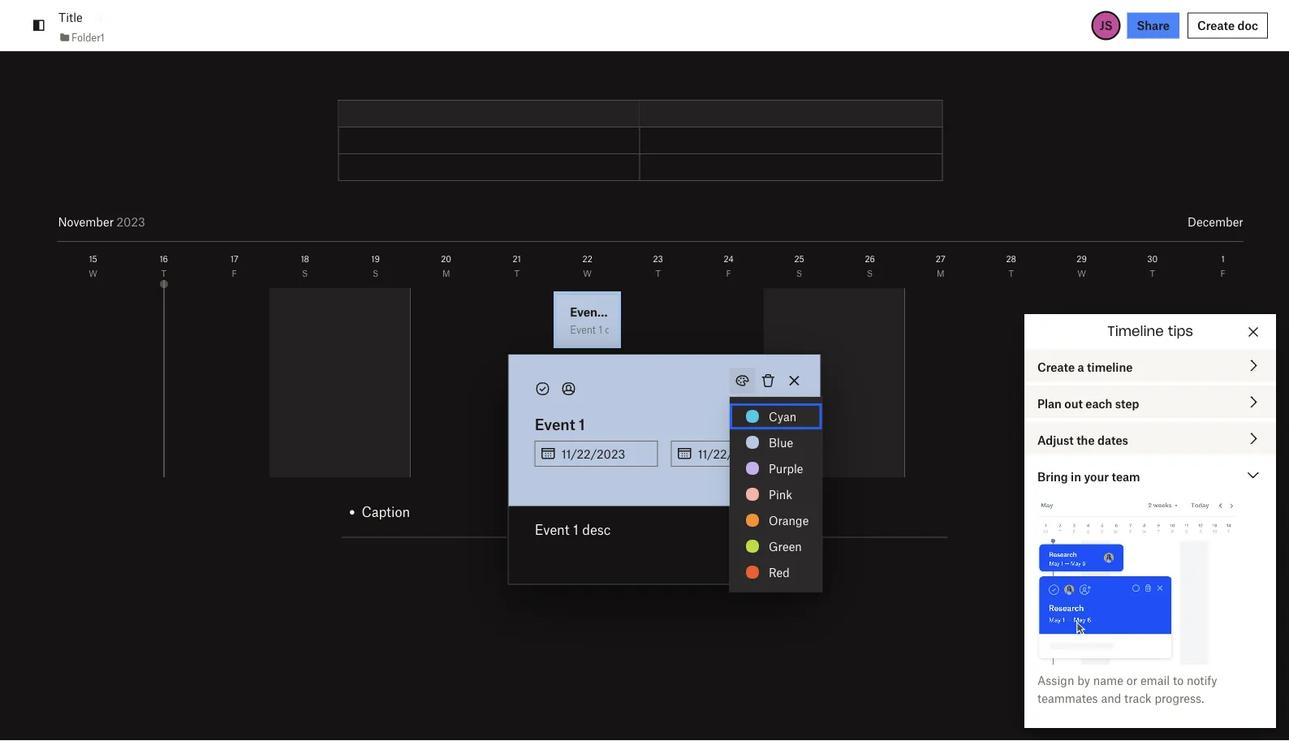 Task type: vqa. For each thing, say whether or not it's contained in the screenshot.
Create Doc popup button
yes



Task type: locate. For each thing, give the bounding box(es) containing it.
27
[[937, 254, 946, 264]]

1 inside 1 f
[[1222, 254, 1226, 264]]

1 horizontal spatial w
[[584, 268, 592, 279]]

w down "15"
[[89, 268, 98, 279]]

t down 23
[[656, 268, 661, 279]]

green menu item
[[730, 534, 822, 560]]

19 s
[[372, 254, 380, 279]]

15
[[89, 254, 98, 264]]

t inside 16 t
[[162, 268, 167, 279]]

30 t
[[1148, 254, 1159, 279]]

22 w
[[583, 254, 593, 279]]

29
[[1078, 254, 1088, 264]]

3 t from the left
[[656, 268, 661, 279]]

1 for event 1 desc
[[573, 521, 579, 538]]

m inside 20 m
[[443, 268, 451, 279]]

0 vertical spatial event
[[535, 415, 575, 433]]

2 event from the top
[[535, 521, 570, 538]]

each
[[1086, 396, 1113, 411]]

1 w from the left
[[89, 268, 98, 279]]

folder1 link
[[58, 29, 105, 45]]

1 f from the left
[[232, 268, 237, 279]]

s
[[303, 268, 308, 279], [373, 268, 379, 279], [797, 268, 803, 279], [868, 268, 874, 279]]

0 horizontal spatial w
[[89, 268, 98, 279]]

t for 30 t
[[1151, 268, 1156, 279]]

3 s from the left
[[797, 268, 803, 279]]

orange menu item
[[730, 508, 822, 534]]

t inside 30 t
[[1151, 268, 1156, 279]]

t down '16'
[[162, 268, 167, 279]]

a
[[1078, 360, 1085, 374]]

t inside 21 t
[[515, 268, 520, 279]]

in
[[1071, 469, 1082, 484]]

2 horizontal spatial w
[[1078, 268, 1087, 279]]

2 s from the left
[[373, 268, 379, 279]]

s down '25'
[[797, 268, 803, 279]]

2 2023 from the left
[[117, 214, 145, 229]]

t
[[162, 268, 167, 279], [515, 268, 520, 279], [656, 268, 661, 279], [1009, 268, 1015, 279], [1151, 268, 1156, 279]]

0 horizontal spatial m
[[443, 268, 451, 279]]

2 vertical spatial 1
[[573, 521, 579, 538]]

create a timeline link
[[1025, 349, 1277, 382]]

f inside 17 f
[[232, 268, 237, 279]]

0 vertical spatial create
[[1198, 18, 1235, 32]]

f down 24
[[727, 268, 732, 279]]

18 s
[[301, 254, 310, 279]]

1 vertical spatial 1
[[579, 415, 585, 433]]

26 s
[[866, 254, 876, 279]]

1 horizontal spatial f
[[727, 268, 732, 279]]

timeline
[[1108, 325, 1164, 338]]

2023 for november 2023
[[117, 214, 145, 229]]

s inside the "18 s"
[[303, 268, 308, 279]]

2023
[[105, 214, 133, 229], [117, 214, 145, 229], [121, 214, 150, 229]]

s inside 26 s
[[868, 268, 874, 279]]

js button
[[1092, 11, 1121, 40]]

w inside 29 w
[[1078, 268, 1087, 279]]

16 t
[[160, 254, 168, 279]]

f for 24 f
[[727, 268, 732, 279]]

1 m from the left
[[443, 268, 451, 279]]

september
[[58, 214, 118, 229]]

1
[[1222, 254, 1226, 264], [579, 415, 585, 433], [573, 521, 579, 538]]

0 horizontal spatial create
[[1038, 360, 1075, 374]]

bring
[[1038, 469, 1068, 484]]

5 t from the left
[[1151, 268, 1156, 279]]

s inside 25 s
[[797, 268, 803, 279]]

2
[[1123, 708, 1130, 722]]

folder1
[[71, 31, 105, 43]]

None text field
[[698, 442, 794, 466]]

24
[[724, 254, 734, 264]]

1 2023 from the left
[[105, 214, 133, 229]]

s down 18 in the left of the page
[[303, 268, 308, 279]]

2 horizontal spatial f
[[1221, 268, 1226, 279]]

2 horizontal spatial 1
[[1222, 254, 1226, 264]]

timeline tips
[[1108, 325, 1194, 338]]

t down 28
[[1009, 268, 1015, 279]]

and
[[1102, 691, 1122, 705]]

2 w from the left
[[584, 268, 592, 279]]

1 t from the left
[[162, 268, 167, 279]]

f
[[232, 268, 237, 279], [727, 268, 732, 279], [1221, 268, 1226, 279]]

js
[[1100, 18, 1113, 32]]

create
[[1198, 18, 1235, 32], [1038, 360, 1075, 374]]

2 m from the left
[[937, 268, 945, 279]]

f inside 24 f
[[727, 268, 732, 279]]

s for 18 s
[[303, 268, 308, 279]]

red menu item
[[730, 560, 822, 586]]

bring in your team
[[1038, 469, 1141, 484]]

t inside 23 t
[[656, 268, 661, 279]]

menu
[[730, 397, 822, 592]]

15 w
[[89, 254, 98, 279]]

t for 23 t
[[656, 268, 661, 279]]

1 horizontal spatial 1
[[579, 415, 585, 433]]

2023 for september 2023
[[121, 214, 150, 229]]

1 horizontal spatial create
[[1198, 18, 1235, 32]]

s down the 19
[[373, 268, 379, 279]]

f down 17
[[232, 268, 237, 279]]

f for 17 f
[[232, 268, 237, 279]]

s down "26"
[[868, 268, 874, 279]]

t inside 28 t
[[1009, 268, 1015, 279]]

t for 28 t
[[1009, 268, 1015, 279]]

None text field
[[562, 442, 657, 466]]

orange
[[769, 513, 809, 527]]

name
[[1094, 673, 1124, 687]]

21
[[513, 254, 522, 264]]

0 horizontal spatial f
[[232, 268, 237, 279]]

w down 22
[[584, 268, 592, 279]]

4 t from the left
[[1009, 268, 1015, 279]]

1 vertical spatial event
[[535, 521, 570, 538]]

create left doc
[[1198, 18, 1235, 32]]

m inside 27 m
[[937, 268, 945, 279]]

t down 21
[[515, 268, 520, 279]]

1 horizontal spatial m
[[937, 268, 945, 279]]

0 vertical spatial 1
[[1222, 254, 1226, 264]]

3 f from the left
[[1221, 268, 1226, 279]]

or
[[1127, 673, 1138, 687]]

create a timeline button
[[1025, 349, 1277, 382]]

s for 19 s
[[373, 268, 379, 279]]

0 horizontal spatial 1
[[573, 521, 579, 538]]

m down 20
[[443, 268, 451, 279]]

bring in your team link
[[1025, 459, 1277, 491]]

2 t from the left
[[515, 268, 520, 279]]

1 s from the left
[[303, 268, 308, 279]]

october 2023
[[58, 214, 133, 229]]

3 w from the left
[[1078, 268, 1087, 279]]

f down december
[[1221, 268, 1226, 279]]

4 s from the left
[[868, 268, 874, 279]]

3 2023 from the left
[[121, 214, 150, 229]]

m down 27
[[937, 268, 945, 279]]

f for 1 f
[[1221, 268, 1226, 279]]

23 t
[[654, 254, 664, 279]]

2 f from the left
[[727, 268, 732, 279]]

20 m
[[442, 254, 452, 279]]

t down 30
[[1151, 268, 1156, 279]]

w for 22 w
[[584, 268, 592, 279]]

w inside 22 w
[[584, 268, 592, 279]]

m for 27 m
[[937, 268, 945, 279]]

bring in your team button
[[1025, 459, 1277, 491]]

create left a
[[1038, 360, 1075, 374]]

plan out each step
[[1038, 396, 1140, 411]]

s inside 19 s
[[373, 268, 379, 279]]

blue menu item
[[730, 430, 822, 456]]

w down 29 at the top right of the page
[[1078, 268, 1087, 279]]

1 vertical spatial create
[[1038, 360, 1075, 374]]

event for event 1 desc
[[535, 521, 570, 538]]

ago
[[1181, 708, 1200, 722]]

17
[[231, 254, 239, 264]]

18
[[301, 254, 310, 264]]

24 f
[[724, 254, 734, 279]]

seconds
[[1133, 708, 1177, 722]]

1 event from the top
[[535, 415, 575, 433]]



Task type: describe. For each thing, give the bounding box(es) containing it.
notify
[[1187, 673, 1218, 687]]

29 w
[[1078, 254, 1088, 279]]

adjust the dates
[[1038, 433, 1129, 447]]

m for 20 m
[[443, 268, 451, 279]]

share
[[1137, 18, 1170, 32]]

cyan menu item
[[730, 404, 822, 430]]

caption
[[362, 503, 410, 520]]

30
[[1148, 254, 1159, 264]]

november 2023
[[58, 214, 145, 229]]

26
[[866, 254, 876, 264]]

25 s
[[795, 254, 805, 279]]

w for 29 w
[[1078, 268, 1087, 279]]

november
[[58, 214, 114, 229]]

green
[[769, 539, 802, 553]]

desc
[[582, 521, 611, 538]]

october
[[58, 214, 102, 229]]

s for 26 s
[[868, 268, 874, 279]]

create doc button
[[1188, 13, 1268, 39]]

track
[[1125, 691, 1152, 705]]

september 2023
[[58, 214, 150, 229]]

the
[[1077, 433, 1095, 447]]

purple menu item
[[730, 456, 822, 482]]

event 1
[[535, 415, 585, 433]]

updated 2 seconds ago
[[1074, 708, 1200, 722]]

create for create a timeline
[[1038, 360, 1075, 374]]

assign
[[1038, 673, 1075, 687]]

27 m
[[937, 254, 946, 279]]

doc
[[1238, 18, 1259, 32]]

purple
[[769, 461, 804, 475]]

pink
[[769, 487, 793, 501]]

28 t
[[1007, 254, 1017, 279]]

create doc
[[1198, 18, 1259, 32]]

create for create doc
[[1198, 18, 1235, 32]]

plan
[[1038, 396, 1062, 411]]

progress.
[[1155, 691, 1205, 705]]

28
[[1007, 254, 1017, 264]]

21 t
[[513, 254, 522, 279]]

22
[[583, 254, 593, 264]]

adjust the dates link
[[1025, 422, 1277, 455]]

your
[[1084, 469, 1109, 484]]

blue
[[769, 435, 794, 449]]

23
[[654, 254, 664, 264]]

share button
[[1128, 13, 1180, 39]]

to
[[1173, 673, 1184, 687]]

tips
[[1168, 325, 1194, 338]]

event 1 desc
[[535, 521, 611, 538]]

adjust the dates button
[[1025, 422, 1277, 455]]

plan out each step link
[[1025, 386, 1277, 418]]

19
[[372, 254, 380, 264]]

s for 25 s
[[797, 268, 803, 279]]

december
[[1189, 214, 1244, 229]]

t for 21 t
[[515, 268, 520, 279]]

adjust
[[1038, 433, 1074, 447]]

t for 16 t
[[162, 268, 167, 279]]

25
[[795, 254, 805, 264]]

title
[[58, 10, 83, 24]]

email
[[1141, 673, 1170, 687]]

1 for event 1
[[579, 415, 585, 433]]

16
[[160, 254, 168, 264]]

step
[[1116, 396, 1140, 411]]

2023 for october 2023
[[105, 214, 133, 229]]

teammates
[[1038, 691, 1098, 705]]

team
[[1112, 469, 1141, 484]]

dates
[[1098, 433, 1129, 447]]

red
[[769, 565, 790, 579]]

timeline
[[1087, 360, 1133, 374]]

assign by name or email to notify teammates and track progress.
[[1038, 673, 1218, 705]]

updated
[[1074, 708, 1120, 722]]

20
[[442, 254, 452, 264]]

event for event 1
[[535, 415, 575, 433]]

title link
[[58, 8, 83, 27]]

create a timeline
[[1038, 360, 1133, 374]]

cyan
[[769, 409, 797, 423]]

w for 15 w
[[89, 268, 98, 279]]

menu containing cyan
[[730, 397, 822, 592]]

out
[[1065, 396, 1083, 411]]

pink menu item
[[730, 482, 822, 508]]

1 f
[[1221, 254, 1226, 279]]

17 f
[[231, 254, 239, 279]]

by
[[1078, 673, 1091, 687]]

plan out each step button
[[1025, 386, 1277, 418]]



